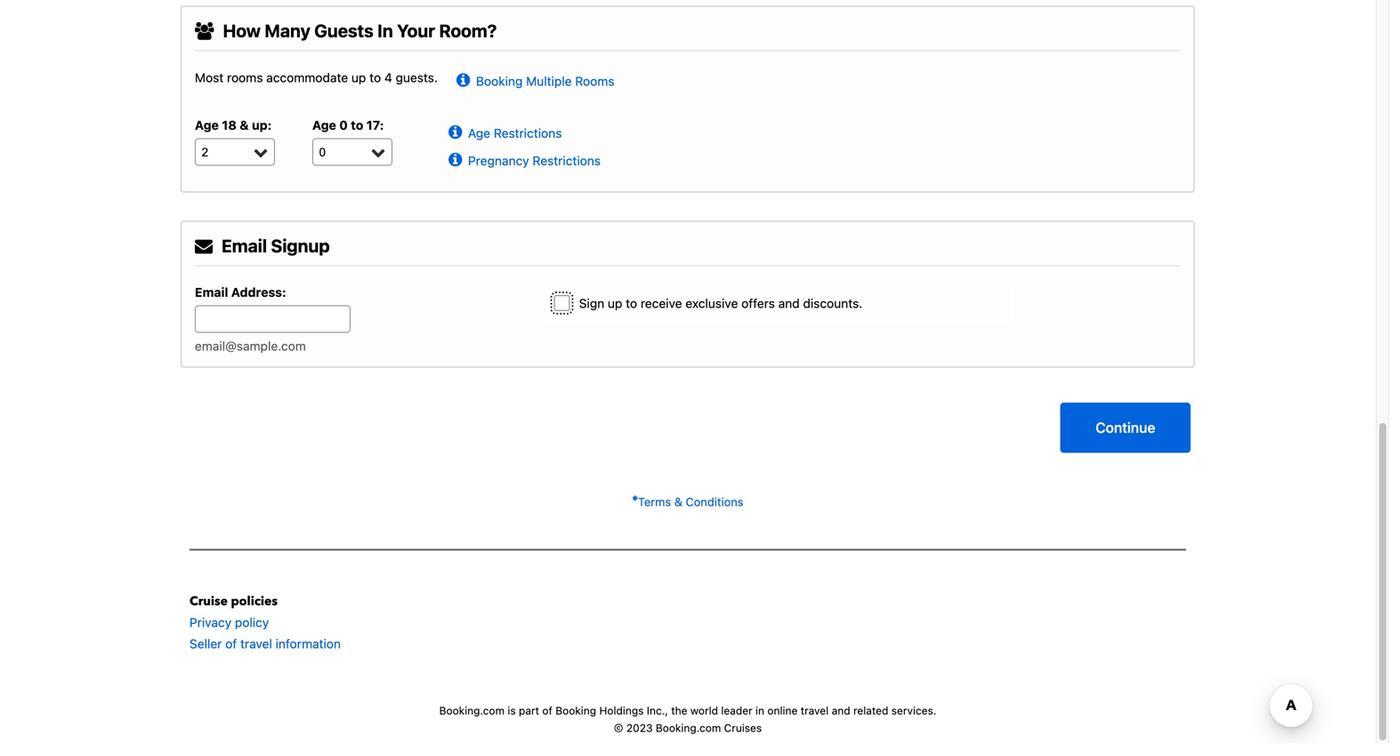 Task type: locate. For each thing, give the bounding box(es) containing it.
1 horizontal spatial and
[[832, 705, 850, 718]]

0 horizontal spatial booking
[[476, 74, 523, 88]]

and right offers at right
[[778, 296, 800, 311]]

booking left holdings at the left of page
[[555, 705, 596, 718]]

email signup
[[222, 235, 330, 256]]

1 horizontal spatial travel
[[801, 705, 829, 718]]

restrictions for pregnancy restrictions
[[533, 153, 601, 168]]

1 horizontal spatial age
[[312, 118, 336, 132]]

booking.com
[[439, 705, 505, 718], [656, 722, 721, 735]]

info circle image
[[456, 69, 476, 87], [448, 121, 468, 139]]

& right terms
[[674, 495, 682, 509]]

email for email signup
[[222, 235, 267, 256]]

0 vertical spatial to
[[369, 70, 381, 85]]

continue
[[1096, 419, 1155, 436]]

0 horizontal spatial &
[[240, 118, 249, 132]]

info circle image inside age restrictions link
[[448, 121, 468, 139]]

to inside how many guests in your room? group
[[351, 118, 363, 132]]

of down 'privacy policy' link
[[225, 637, 237, 652]]

part
[[519, 705, 539, 718]]

0 vertical spatial of
[[225, 637, 237, 652]]

0 horizontal spatial age
[[195, 118, 219, 132]]

info circle image down room?
[[456, 69, 476, 87]]

your
[[397, 20, 435, 41]]

1 vertical spatial email
[[195, 285, 228, 300]]

to left the 4
[[369, 70, 381, 85]]

restrictions
[[494, 126, 562, 140], [533, 153, 601, 168]]

age
[[195, 118, 219, 132], [312, 118, 336, 132], [468, 126, 490, 140]]

age left 18
[[195, 118, 219, 132]]

to right "0"
[[351, 118, 363, 132]]

to left receive
[[626, 296, 637, 311]]

&
[[240, 118, 249, 132], [674, 495, 682, 509]]

1 vertical spatial travel
[[801, 705, 829, 718]]

email
[[222, 235, 267, 256], [195, 285, 228, 300]]

age 18 & up:
[[195, 118, 272, 132]]

4
[[384, 70, 392, 85]]

booking left multiple
[[476, 74, 523, 88]]

booking.com left is
[[439, 705, 505, 718]]

1 vertical spatial info circle image
[[448, 121, 468, 139]]

0 vertical spatial and
[[778, 296, 800, 311]]

envelope image
[[195, 237, 213, 255]]

info circle image
[[448, 148, 468, 166]]

main content
[[172, 0, 1204, 514]]

1 vertical spatial booking.com
[[656, 722, 721, 735]]

age up info circle image
[[468, 126, 490, 140]]

Email Address: email field
[[195, 306, 351, 333]]

1 vertical spatial to
[[351, 118, 363, 132]]

restrictions up pregnancy restrictions link
[[494, 126, 562, 140]]

0 vertical spatial info circle image
[[456, 69, 476, 87]]

to
[[369, 70, 381, 85], [351, 118, 363, 132], [626, 296, 637, 311]]

0 vertical spatial restrictions
[[494, 126, 562, 140]]

& right 18
[[240, 118, 249, 132]]

1 horizontal spatial of
[[542, 705, 552, 718]]

email right envelope image
[[222, 235, 267, 256]]

booking
[[476, 74, 523, 88], [555, 705, 596, 718]]

1 vertical spatial up
[[608, 296, 622, 311]]

booking multiple rooms
[[476, 74, 614, 88]]

1 vertical spatial restrictions
[[533, 153, 601, 168]]

asterisk image
[[632, 495, 638, 502]]

and left related
[[832, 705, 850, 718]]

up left the 4
[[351, 70, 366, 85]]

address:
[[231, 285, 286, 300]]

of right part
[[542, 705, 552, 718]]

users image
[[195, 22, 214, 40]]

age 0 to 17:
[[312, 118, 384, 132]]

seller
[[190, 637, 222, 652]]

and
[[778, 296, 800, 311], [832, 705, 850, 718]]

0 vertical spatial booking.com
[[439, 705, 505, 718]]

0 vertical spatial booking
[[476, 74, 523, 88]]

of
[[225, 637, 237, 652], [542, 705, 552, 718]]

booking.com down the the
[[656, 722, 721, 735]]

0 vertical spatial email
[[222, 235, 267, 256]]

up
[[351, 70, 366, 85], [608, 296, 622, 311]]

up right sign
[[608, 296, 622, 311]]

online
[[767, 705, 798, 718]]

2 vertical spatial to
[[626, 296, 637, 311]]

booking inside booking.com is part of booking holdings inc., the world leader in online travel and related services. © 2023 booking.com cruises
[[555, 705, 596, 718]]

of inside booking.com is part of booking holdings inc., the world leader in online travel and related services. © 2023 booking.com cruises
[[542, 705, 552, 718]]

booking.com is part of booking holdings inc., the world leader in online travel and related services. © 2023 booking.com cruises
[[439, 705, 936, 735]]

age for age 0 to 17:
[[312, 118, 336, 132]]

policy
[[235, 616, 269, 630]]

0 horizontal spatial to
[[351, 118, 363, 132]]

info circle image for age restrictions
[[448, 121, 468, 139]]

leader
[[721, 705, 753, 718]]

policies
[[231, 593, 278, 610]]

age for age restrictions
[[468, 126, 490, 140]]

2 horizontal spatial to
[[626, 296, 637, 311]]

travel down policy
[[240, 637, 272, 652]]

conditions
[[686, 495, 743, 509]]

age left "0"
[[312, 118, 336, 132]]

holdings
[[599, 705, 644, 718]]

information
[[276, 637, 341, 652]]

1 vertical spatial booking
[[555, 705, 596, 718]]

most rooms accommodate up to 4 guests.
[[195, 70, 438, 85]]

info circle image up info circle image
[[448, 121, 468, 139]]

travel
[[240, 637, 272, 652], [801, 705, 829, 718]]

of inside 'cruise policies privacy policy seller of travel information'
[[225, 637, 237, 652]]

offers
[[741, 296, 775, 311]]

info circle image inside booking multiple rooms link
[[456, 69, 476, 87]]

0 vertical spatial &
[[240, 118, 249, 132]]

multiple
[[526, 74, 572, 88]]

cruise
[[190, 593, 228, 610]]

0 horizontal spatial booking.com
[[439, 705, 505, 718]]

cruises
[[724, 722, 762, 735]]

1 vertical spatial and
[[832, 705, 850, 718]]

0 horizontal spatial and
[[778, 296, 800, 311]]

the
[[671, 705, 687, 718]]

0 horizontal spatial of
[[225, 637, 237, 652]]

1 horizontal spatial booking
[[555, 705, 596, 718]]

up:
[[252, 118, 272, 132]]

privacy policy link
[[190, 616, 269, 630]]

0 horizontal spatial up
[[351, 70, 366, 85]]

email@sample.com
[[195, 339, 306, 354]]

2 horizontal spatial age
[[468, 126, 490, 140]]

privacy
[[190, 616, 231, 630]]

accommodate
[[266, 70, 348, 85]]

1 horizontal spatial &
[[674, 495, 682, 509]]

1 vertical spatial of
[[542, 705, 552, 718]]

0 horizontal spatial travel
[[240, 637, 272, 652]]

0 vertical spatial travel
[[240, 637, 272, 652]]

sign up to receive exclusive offers and discounts.
[[579, 296, 862, 311]]

restrictions down age restrictions
[[533, 153, 601, 168]]

email down envelope image
[[195, 285, 228, 300]]

travel right online
[[801, 705, 829, 718]]



Task type: vqa. For each thing, say whether or not it's contained in the screenshot.
star image
no



Task type: describe. For each thing, give the bounding box(es) containing it.
age for age 18 & up:
[[195, 118, 219, 132]]

to for sign up to receive exclusive offers and discounts.
[[626, 296, 637, 311]]

travel inside 'cruise policies privacy policy seller of travel information'
[[240, 637, 272, 652]]

to for age 0 to 17:
[[351, 118, 363, 132]]

sign
[[579, 296, 604, 311]]

seller of travel information link
[[190, 637, 341, 652]]

18
[[222, 118, 237, 132]]

travel inside booking.com is part of booking holdings inc., the world leader in online travel and related services. © 2023 booking.com cruises
[[801, 705, 829, 718]]

email address:
[[195, 285, 286, 300]]

most
[[195, 70, 224, 85]]

how
[[223, 20, 261, 41]]

1 horizontal spatial up
[[608, 296, 622, 311]]

booking multiple rooms link
[[456, 69, 614, 89]]

guests.
[[396, 70, 438, 85]]

age restrictions link
[[448, 121, 562, 141]]

in
[[756, 705, 764, 718]]

rooms
[[227, 70, 263, 85]]

info circle image for booking multiple rooms
[[456, 69, 476, 87]]

guests
[[314, 20, 373, 41]]

services.
[[891, 705, 936, 718]]

age restrictions
[[468, 126, 562, 140]]

terms
[[638, 495, 671, 509]]

booking inside booking multiple rooms link
[[476, 74, 523, 88]]

email for email address:
[[195, 285, 228, 300]]

in
[[377, 20, 393, 41]]

exclusive
[[685, 296, 738, 311]]

rooms
[[575, 74, 614, 88]]

discounts.
[[803, 296, 862, 311]]

1 vertical spatial &
[[674, 495, 682, 509]]

terms & conditions link
[[632, 495, 743, 509]]

continue button
[[1060, 403, 1191, 453]]

room?
[[439, 20, 497, 41]]

2023
[[626, 722, 653, 735]]

is
[[508, 705, 516, 718]]

how many guests in your room?
[[223, 20, 497, 41]]

0 vertical spatial up
[[351, 70, 366, 85]]

1 horizontal spatial to
[[369, 70, 381, 85]]

signup
[[271, 235, 330, 256]]

many
[[265, 20, 310, 41]]

and inside booking.com is part of booking holdings inc., the world leader in online travel and related services. © 2023 booking.com cruises
[[832, 705, 850, 718]]

world
[[690, 705, 718, 718]]

1 horizontal spatial booking.com
[[656, 722, 721, 735]]

cruise policies privacy policy seller of travel information
[[190, 593, 341, 652]]

related
[[853, 705, 888, 718]]

pregnancy restrictions link
[[448, 148, 601, 168]]

17:
[[366, 118, 384, 132]]

inc.,
[[647, 705, 668, 718]]

main content containing how many guests in your room?
[[172, 0, 1204, 514]]

©
[[614, 722, 623, 735]]

pregnancy restrictions
[[468, 153, 601, 168]]

restrictions for age restrictions
[[494, 126, 562, 140]]

receive
[[641, 296, 682, 311]]

terms & conditions
[[638, 495, 743, 509]]

how many guests in your room? group
[[195, 118, 430, 178]]

0
[[339, 118, 348, 132]]

& inside how many guests in your room? group
[[240, 118, 249, 132]]

pregnancy
[[468, 153, 529, 168]]



